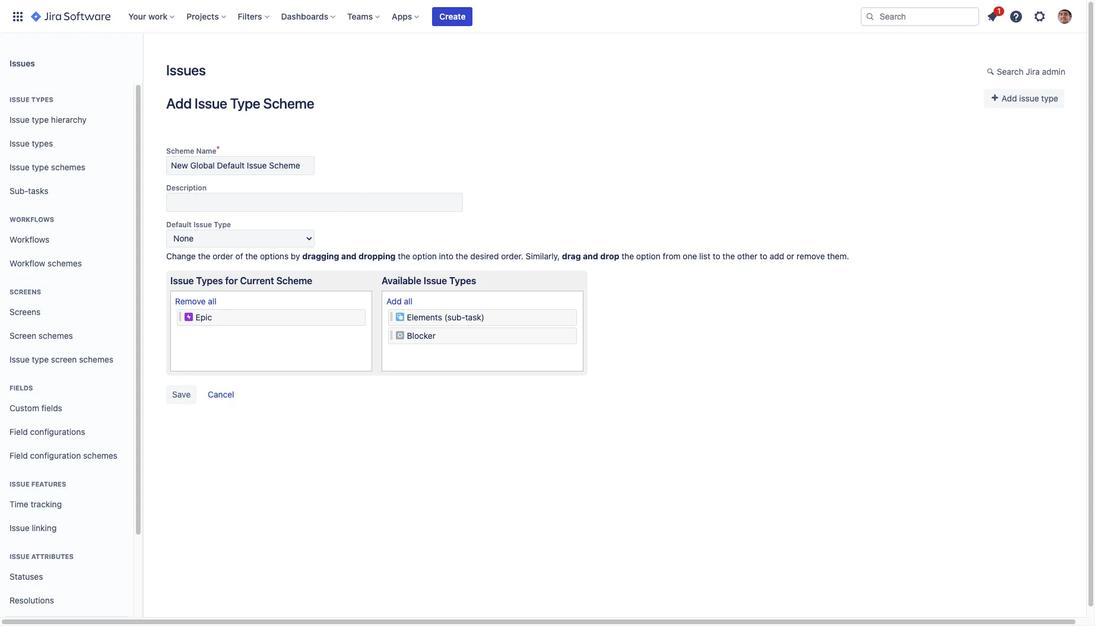 Task type: locate. For each thing, give the bounding box(es) containing it.
the right into
[[456, 251, 468, 261]]

screen
[[10, 331, 36, 341]]

fields
[[41, 403, 62, 413]]

None text field
[[166, 156, 315, 175]]

types left the for
[[196, 276, 223, 286]]

create
[[440, 11, 466, 21]]

screen schemes
[[10, 331, 73, 341]]

other
[[738, 251, 758, 261]]

the up the available at top
[[398, 251, 410, 261]]

schemes up issue type screen schemes
[[39, 331, 73, 341]]

5 the from the left
[[622, 251, 634, 261]]

issue type hierarchy
[[10, 114, 87, 124]]

1 horizontal spatial add
[[387, 296, 402, 306]]

drop
[[600, 251, 620, 261]]

issue up remove
[[170, 276, 194, 286]]

the left other
[[723, 251, 735, 261]]

issue for issue type schemes
[[10, 162, 30, 172]]

2 screens from the top
[[10, 307, 41, 317]]

vgrabber image
[[179, 312, 182, 322], [391, 312, 393, 322], [391, 331, 393, 340]]

0 horizontal spatial and
[[341, 251, 357, 261]]

jira
[[1026, 67, 1040, 77]]

add for add issue type scheme
[[166, 95, 192, 111]]

schemes down issue types link
[[51, 162, 85, 172]]

issue features
[[10, 480, 66, 488]]

1 horizontal spatial all
[[404, 296, 413, 306]]

field for field configuration schemes
[[10, 450, 28, 461]]

option left into
[[413, 251, 437, 261]]

banner containing your work
[[0, 0, 1087, 33]]

add inside button
[[1002, 93, 1017, 103]]

resolutions link
[[5, 589, 129, 613]]

and right dragging
[[341, 251, 357, 261]]

0 horizontal spatial issues
[[10, 58, 35, 68]]

type inside screens group
[[32, 354, 49, 364]]

type down issue types
[[32, 114, 49, 124]]

vgrabber image left blocker
[[391, 331, 393, 340]]

issues up issue types
[[10, 58, 35, 68]]

6 the from the left
[[723, 251, 735, 261]]

image image down 'add all' link
[[395, 312, 405, 322]]

0 vertical spatial workflows
[[10, 216, 54, 223]]

type for schemes
[[32, 162, 49, 172]]

scheme
[[263, 95, 314, 111], [166, 147, 194, 156], [276, 276, 312, 286]]

help image
[[1009, 9, 1024, 23]]

type right issue
[[1042, 93, 1059, 103]]

dashboards
[[281, 11, 328, 21]]

description
[[166, 183, 207, 192]]

to left add
[[760, 251, 768, 261]]

issue type hierarchy link
[[5, 108, 129, 132]]

jira software image
[[31, 9, 111, 23], [31, 9, 111, 23]]

1 horizontal spatial to
[[760, 251, 768, 261]]

dashboards button
[[278, 7, 340, 26]]

issue linking link
[[5, 517, 129, 540]]

0 horizontal spatial option
[[413, 251, 437, 261]]

field configuration schemes
[[10, 450, 117, 461]]

screen
[[51, 354, 77, 364]]

the right 'of' on the top of the page
[[245, 251, 258, 261]]

field up issue features
[[10, 450, 28, 461]]

configuration
[[30, 450, 81, 461]]

banner
[[0, 0, 1087, 33]]

tasks
[[28, 186, 48, 196]]

issue types for current scheme
[[170, 276, 312, 286]]

search jira admin
[[997, 67, 1066, 77]]

screens
[[10, 288, 41, 296], [10, 307, 41, 317]]

schemes down field configurations 'link'
[[83, 450, 117, 461]]

add left issue
[[1002, 93, 1017, 103]]

add for add all
[[387, 296, 402, 306]]

0 horizontal spatial to
[[713, 251, 721, 261]]

sidebar navigation image
[[129, 48, 156, 71]]

issue for issue types for current scheme
[[170, 276, 194, 286]]

vgrabber image down add all
[[391, 312, 393, 322]]

1 field from the top
[[10, 427, 28, 437]]

schemes inside workflows group
[[48, 258, 82, 268]]

1 workflows from the top
[[10, 216, 54, 223]]

2 horizontal spatial add
[[1002, 93, 1017, 103]]

screens up screen on the left of the page
[[10, 307, 41, 317]]

fields
[[10, 384, 33, 392]]

small image inside search jira admin link
[[987, 67, 997, 77]]

1 horizontal spatial option
[[636, 251, 661, 261]]

screens for screens group at the left of the page
[[10, 288, 41, 296]]

small image
[[987, 67, 997, 77], [990, 93, 1000, 103]]

0 vertical spatial type
[[230, 95, 260, 111]]

0 horizontal spatial types
[[31, 96, 53, 103]]

types for issue types
[[31, 96, 53, 103]]

settings image
[[1033, 9, 1047, 23]]

all down the available at top
[[404, 296, 413, 306]]

workflows up workflow
[[10, 234, 49, 244]]

and right drag
[[583, 251, 598, 261]]

issue for issue linking
[[10, 523, 30, 533]]

0 vertical spatial field
[[10, 427, 28, 437]]

filters button
[[234, 7, 274, 26]]

issue for issue types
[[10, 96, 30, 103]]

field inside 'link'
[[10, 427, 28, 437]]

1 horizontal spatial types
[[196, 276, 223, 286]]

field
[[10, 427, 28, 437], [10, 450, 28, 461]]

1 vertical spatial small image
[[990, 93, 1000, 103]]

add issue type
[[1000, 93, 1059, 103]]

all
[[208, 296, 217, 306], [404, 296, 413, 306]]

issue types link
[[5, 132, 129, 156]]

elements
[[407, 312, 442, 322]]

small image down search
[[990, 93, 1000, 103]]

the left "order" at the top left of page
[[198, 251, 210, 261]]

apps button
[[388, 7, 424, 26]]

small image for search jira admin
[[987, 67, 997, 77]]

issues right sidebar navigation image
[[166, 62, 206, 78]]

schemes right screen
[[79, 354, 113, 364]]

image image
[[184, 312, 193, 322], [395, 312, 405, 322], [395, 331, 405, 340]]

workflows for workflows group
[[10, 216, 54, 223]]

workflow schemes link
[[5, 252, 129, 276]]

small image for add issue type
[[990, 93, 1000, 103]]

1 option from the left
[[413, 251, 437, 261]]

2 all from the left
[[404, 296, 413, 306]]

option left from
[[636, 251, 661, 261]]

vgrabber image down remove
[[179, 312, 182, 322]]

1 vertical spatial type
[[214, 220, 231, 229]]

tracking
[[31, 499, 62, 509]]

issue type schemes link
[[5, 156, 129, 179]]

time tracking
[[10, 499, 62, 509]]

small image left search
[[987, 67, 997, 77]]

remove all
[[175, 296, 217, 306]]

2 the from the left
[[245, 251, 258, 261]]

resolutions
[[10, 595, 54, 605]]

0 horizontal spatial all
[[208, 296, 217, 306]]

issue type screen schemes
[[10, 354, 113, 364]]

add up scheme name
[[166, 95, 192, 111]]

image image left epic
[[184, 312, 193, 322]]

the right drop
[[622, 251, 634, 261]]

0 horizontal spatial add
[[166, 95, 192, 111]]

screens down workflow
[[10, 288, 41, 296]]

0 vertical spatial small image
[[987, 67, 997, 77]]

to right list
[[713, 251, 721, 261]]

(sub-
[[445, 312, 465, 322]]

1 screens from the top
[[10, 288, 41, 296]]

your profile and settings image
[[1058, 9, 1072, 23]]

issue attributes group
[[5, 540, 129, 626]]

2 horizontal spatial types
[[449, 276, 476, 286]]

type left screen
[[32, 354, 49, 364]]

issue down screen on the left of the page
[[10, 354, 30, 364]]

add all
[[387, 296, 413, 306]]

2 field from the top
[[10, 450, 28, 461]]

2 and from the left
[[583, 251, 598, 261]]

2 workflows from the top
[[10, 234, 49, 244]]

schemes inside "issue types" group
[[51, 162, 85, 172]]

work
[[148, 11, 168, 21]]

create button
[[432, 7, 473, 26]]

workflows down the sub-tasks
[[10, 216, 54, 223]]

screens for screens link
[[10, 307, 41, 317]]

screen schemes link
[[5, 324, 129, 348]]

default issue type
[[166, 220, 231, 229]]

time tracking link
[[5, 493, 129, 517]]

1 and from the left
[[341, 251, 357, 261]]

available
[[382, 276, 421, 286]]

schemes down 'workflows' link in the left of the page
[[48, 258, 82, 268]]

available issue types
[[382, 276, 476, 286]]

types inside group
[[31, 96, 53, 103]]

types
[[31, 96, 53, 103], [196, 276, 223, 286], [449, 276, 476, 286]]

order.
[[501, 251, 524, 261]]

issue right default
[[194, 220, 212, 229]]

issue up sub-
[[10, 162, 30, 172]]

types up issue type hierarchy
[[31, 96, 53, 103]]

issue down time
[[10, 523, 30, 533]]

issue inside screens group
[[10, 354, 30, 364]]

small image inside the add issue type button
[[990, 93, 1000, 103]]

types down into
[[449, 276, 476, 286]]

1 vertical spatial field
[[10, 450, 28, 461]]

type up tasks
[[32, 162, 49, 172]]

hierarchy
[[51, 114, 87, 124]]

statuses
[[10, 572, 43, 582]]

image image for issue
[[184, 312, 193, 322]]

1 vertical spatial workflows
[[10, 234, 49, 244]]

primary element
[[7, 0, 861, 33]]

1 horizontal spatial issues
[[166, 62, 206, 78]]

schemes
[[51, 162, 85, 172], [48, 258, 82, 268], [39, 331, 73, 341], [79, 354, 113, 364], [83, 450, 117, 461]]

features
[[31, 480, 66, 488]]

type inside button
[[1042, 93, 1059, 103]]

add
[[770, 251, 785, 261]]

into
[[439, 251, 454, 261]]

time
[[10, 499, 28, 509]]

workflows link
[[5, 228, 129, 252]]

all up epic
[[208, 296, 217, 306]]

1 to from the left
[[713, 251, 721, 261]]

to
[[713, 251, 721, 261], [760, 251, 768, 261]]

1 horizontal spatial and
[[583, 251, 598, 261]]

1 all from the left
[[208, 296, 217, 306]]

filters
[[238, 11, 262, 21]]

add down the available at top
[[387, 296, 402, 306]]

issue up issue type hierarchy
[[10, 96, 30, 103]]

appswitcher icon image
[[11, 9, 25, 23]]

issue up time
[[10, 480, 30, 488]]

remove
[[175, 296, 206, 306]]

issue left types
[[10, 138, 30, 148]]

all for types
[[208, 296, 217, 306]]

field down custom
[[10, 427, 28, 437]]

scheme name
[[166, 147, 216, 156]]

issue for issue type hierarchy
[[10, 114, 30, 124]]

issue up statuses
[[10, 553, 30, 561]]

issue down issue types
[[10, 114, 30, 124]]

desired
[[470, 251, 499, 261]]

sub-
[[10, 186, 28, 196]]

None submit
[[166, 385, 197, 404]]

statuses link
[[5, 565, 129, 589]]

1 vertical spatial screens
[[10, 307, 41, 317]]

option
[[413, 251, 437, 261], [636, 251, 661, 261]]

elements (sub-task)
[[407, 312, 485, 322]]

issue for issue features
[[10, 480, 30, 488]]

0 vertical spatial screens
[[10, 288, 41, 296]]



Task type: vqa. For each thing, say whether or not it's contained in the screenshot.
schemes inside "LINK"
yes



Task type: describe. For each thing, give the bounding box(es) containing it.
teams
[[347, 11, 373, 21]]

search
[[997, 67, 1024, 77]]

all for issue
[[404, 296, 413, 306]]

or
[[787, 251, 795, 261]]

add all link
[[387, 296, 413, 306]]

add issue type button
[[984, 89, 1065, 108]]

from
[[663, 251, 681, 261]]

type for add
[[230, 95, 260, 111]]

field configurations link
[[5, 420, 129, 444]]

name
[[196, 147, 216, 156]]

issue features group
[[5, 468, 129, 544]]

issue
[[1020, 93, 1040, 103]]

drag
[[562, 251, 581, 261]]

blocker
[[407, 331, 436, 341]]

issue down into
[[424, 276, 447, 286]]

for
[[225, 276, 238, 286]]

task)
[[465, 312, 485, 322]]

issue for issue type screen schemes
[[10, 354, 30, 364]]

attributes
[[31, 553, 74, 561]]

1 vertical spatial scheme
[[166, 147, 194, 156]]

issue type screen schemes link
[[5, 348, 129, 372]]

workflows for 'workflows' link in the left of the page
[[10, 234, 49, 244]]

workflow
[[10, 258, 45, 268]]

custom fields link
[[5, 397, 129, 420]]

by
[[291, 251, 300, 261]]

remove
[[797, 251, 825, 261]]

configurations
[[30, 427, 85, 437]]

notifications image
[[986, 9, 1000, 23]]

Search field
[[861, 7, 980, 26]]

your work button
[[125, 7, 179, 26]]

issue for issue types
[[10, 138, 30, 148]]

issue types
[[10, 96, 53, 103]]

workflow schemes
[[10, 258, 82, 268]]

your work
[[128, 11, 168, 21]]

1
[[998, 6, 1001, 15]]

dragging
[[302, 251, 339, 261]]

sub-tasks link
[[5, 179, 129, 203]]

0 vertical spatial scheme
[[263, 95, 314, 111]]

similarly,
[[526, 251, 560, 261]]

cancel link
[[202, 385, 240, 404]]

list
[[700, 251, 711, 261]]

change
[[166, 251, 196, 261]]

2 option from the left
[[636, 251, 661, 261]]

screens link
[[5, 300, 129, 324]]

Default Issue Type text field
[[166, 230, 315, 248]]

one
[[683, 251, 697, 261]]

issue attributes
[[10, 553, 74, 561]]

vgrabber image for available
[[391, 312, 393, 322]]

sub-tasks
[[10, 186, 48, 196]]

field configuration schemes link
[[5, 444, 129, 468]]

Description text field
[[166, 193, 463, 212]]

current
[[240, 276, 274, 286]]

order
[[213, 251, 233, 261]]

projects
[[187, 11, 219, 21]]

issue types group
[[5, 83, 129, 207]]

4 the from the left
[[456, 251, 468, 261]]

issue linking
[[10, 523, 57, 533]]

teams button
[[344, 7, 385, 26]]

add for add issue type
[[1002, 93, 1017, 103]]

search jira admin link
[[981, 63, 1072, 82]]

workflows group
[[5, 203, 129, 279]]

change the order of the options by dragging and dropping the option into the desired order.                      similarly, drag and drop the option from one list to the other to add or remove them.
[[166, 251, 849, 261]]

issue up name
[[195, 95, 227, 111]]

issue type schemes
[[10, 162, 85, 172]]

linking
[[32, 523, 57, 533]]

add issue type scheme
[[166, 95, 314, 111]]

fields group
[[5, 372, 129, 471]]

dropping
[[359, 251, 396, 261]]

image image for available
[[395, 312, 405, 322]]

apps
[[392, 11, 412, 21]]

field configurations
[[10, 427, 85, 437]]

your
[[128, 11, 146, 21]]

epic
[[196, 312, 212, 322]]

3 the from the left
[[398, 251, 410, 261]]

vgrabber image for issue
[[179, 312, 182, 322]]

screens group
[[5, 276, 129, 375]]

type for screen
[[32, 354, 49, 364]]

2 vertical spatial scheme
[[276, 276, 312, 286]]

custom
[[10, 403, 39, 413]]

search image
[[866, 12, 875, 21]]

projects button
[[183, 7, 231, 26]]

type for hierarchy
[[32, 114, 49, 124]]

them.
[[828, 251, 849, 261]]

of
[[235, 251, 243, 261]]

schemes inside "fields" group
[[83, 450, 117, 461]]

type for default
[[214, 220, 231, 229]]

default
[[166, 220, 192, 229]]

issue types
[[10, 138, 53, 148]]

2 to from the left
[[760, 251, 768, 261]]

1 the from the left
[[198, 251, 210, 261]]

issue for issue attributes
[[10, 553, 30, 561]]

cancel
[[208, 390, 234, 400]]

image image left blocker
[[395, 331, 405, 340]]

custom fields
[[10, 403, 62, 413]]

types
[[32, 138, 53, 148]]

types for issue types for current scheme
[[196, 276, 223, 286]]

remove all link
[[175, 296, 217, 306]]

field for field configurations
[[10, 427, 28, 437]]



